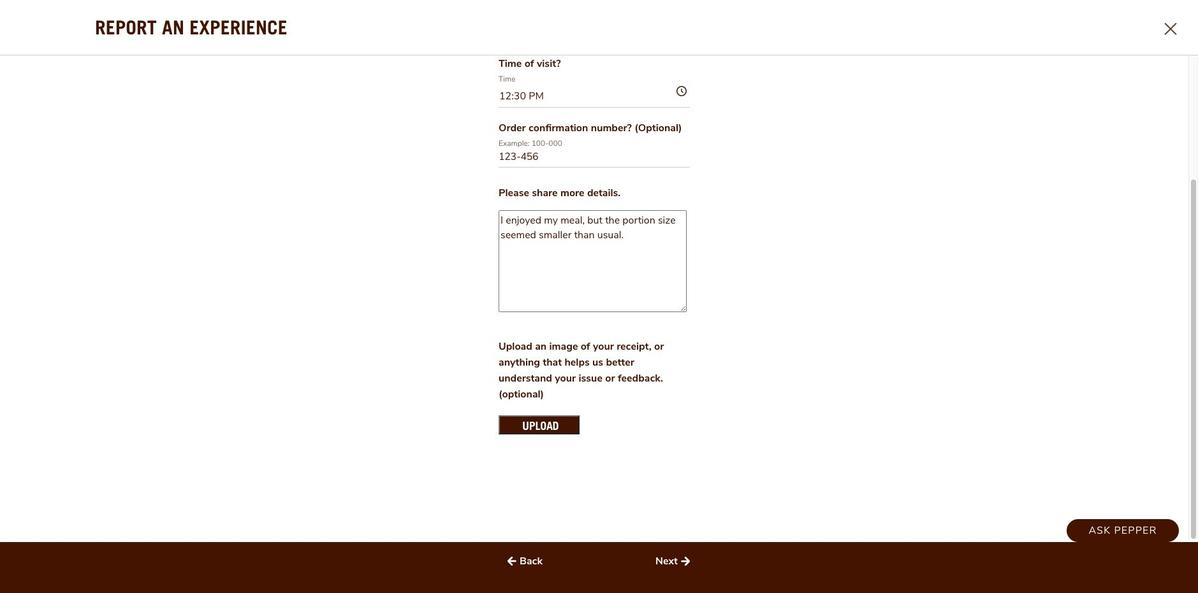 Task type: locate. For each thing, give the bounding box(es) containing it.
report an experience close image
[[1165, 23, 1177, 35]]

sign in image
[[1056, 45, 1087, 75]]

heading
[[1087, 54, 1147, 66]]

Select time text field
[[499, 86, 690, 108]]

next image
[[678, 554, 693, 570]]

chipotle mexican grill image
[[15, 40, 56, 80]]

Comment text field
[[499, 211, 687, 313]]

None text field
[[499, 150, 690, 168]]

time image
[[677, 86, 687, 96]]



Task type: describe. For each thing, give the bounding box(es) containing it.
find a chipotle image
[[949, 52, 965, 68]]

back image
[[505, 554, 520, 570]]

add to bag image
[[1159, 45, 1190, 75]]



Task type: vqa. For each thing, say whether or not it's contained in the screenshot.
Find A Chipotle image
yes



